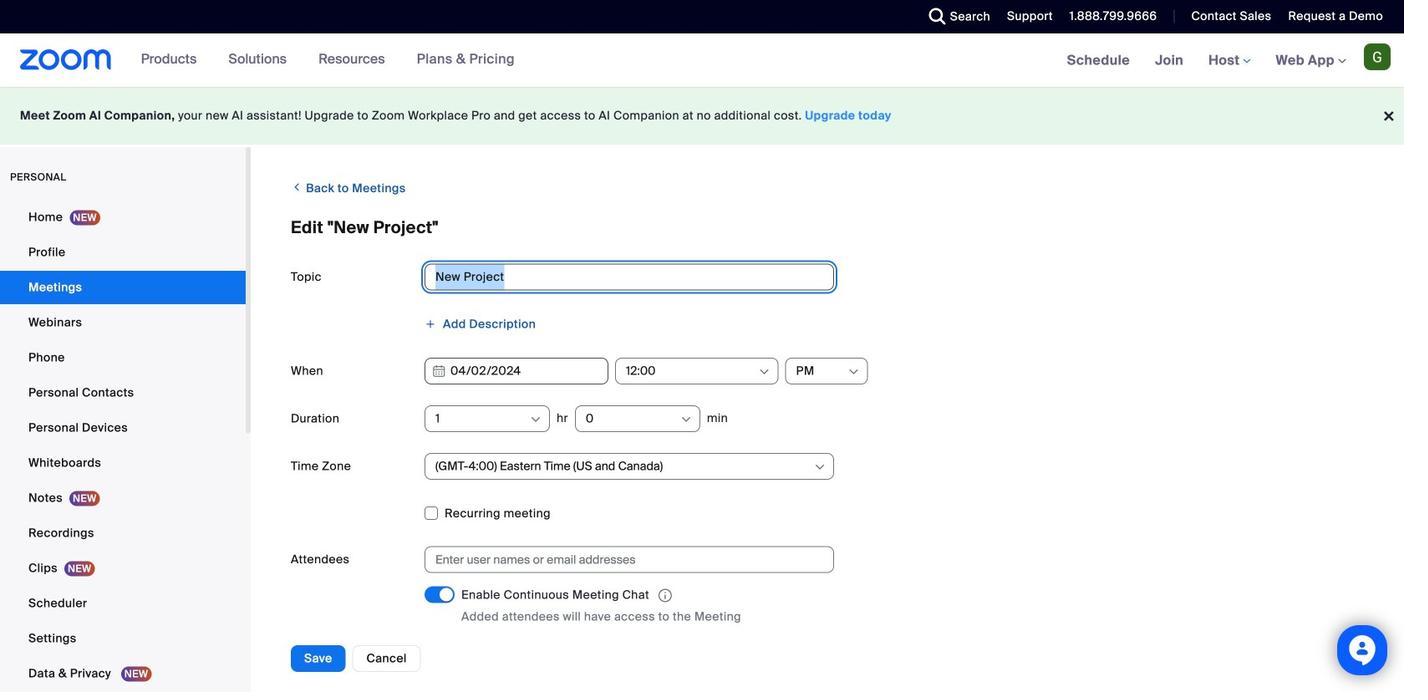 Task type: describe. For each thing, give the bounding box(es) containing it.
select time zone text field
[[436, 454, 813, 479]]

product information navigation
[[128, 33, 528, 87]]

add image
[[425, 318, 437, 330]]

meetings navigation
[[1055, 33, 1405, 88]]

My Meeting text field
[[425, 264, 835, 291]]

Persistent Chat, enter email address,Enter user names or email addresses text field
[[436, 547, 809, 572]]

learn more about enable continuous meeting chat image
[[654, 588, 677, 603]]

personal menu menu
[[0, 201, 246, 692]]



Task type: locate. For each thing, give the bounding box(es) containing it.
choose date text field
[[425, 358, 609, 385]]

footer
[[0, 87, 1405, 145]]

profile picture image
[[1365, 43, 1391, 70]]

show options image
[[758, 365, 771, 379], [529, 413, 543, 426], [680, 413, 693, 426], [814, 461, 827, 474]]

application
[[462, 587, 779, 605]]

show options image
[[848, 365, 861, 379]]

left image
[[291, 179, 303, 196]]

zoom logo image
[[20, 49, 112, 70]]

option group
[[425, 664, 1365, 691]]

banner
[[0, 33, 1405, 88]]

select start time text field
[[626, 359, 757, 384]]



Task type: vqa. For each thing, say whether or not it's contained in the screenshot.
Format styles icon
no



